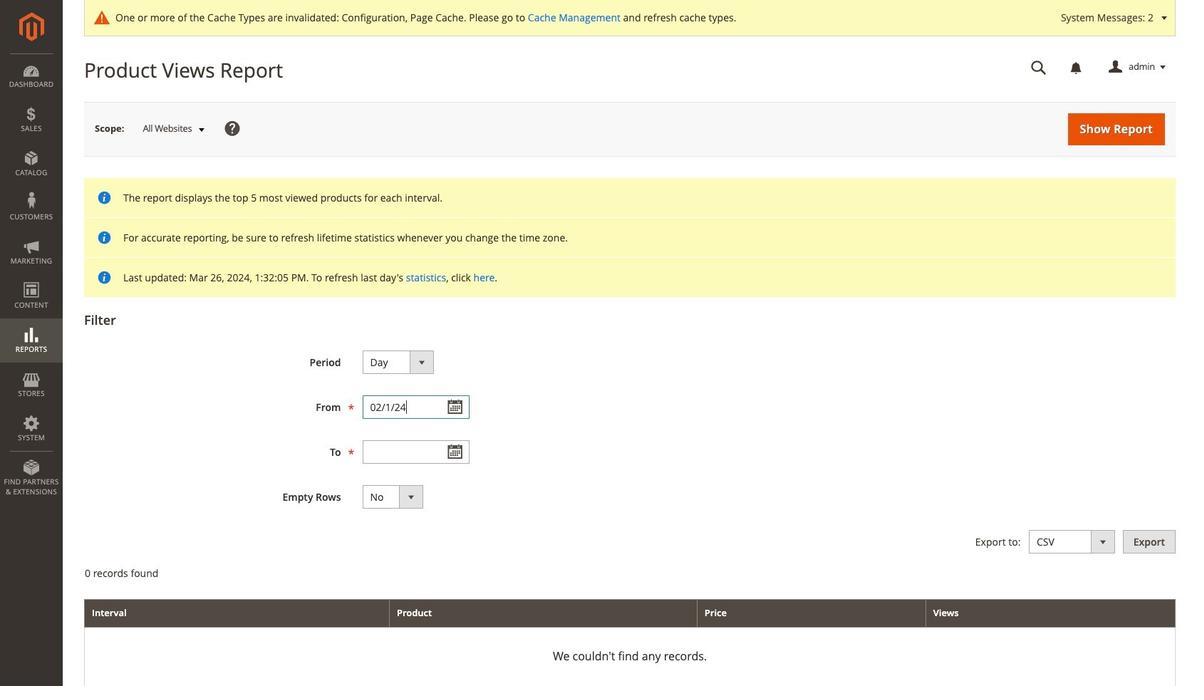 Task type: describe. For each thing, give the bounding box(es) containing it.
magento admin panel image
[[19, 12, 44, 41]]



Task type: locate. For each thing, give the bounding box(es) containing it.
None text field
[[1022, 55, 1057, 80], [363, 396, 470, 419], [363, 441, 470, 464], [1022, 55, 1057, 80], [363, 396, 470, 419], [363, 441, 470, 464]]

menu bar
[[0, 53, 63, 504]]



